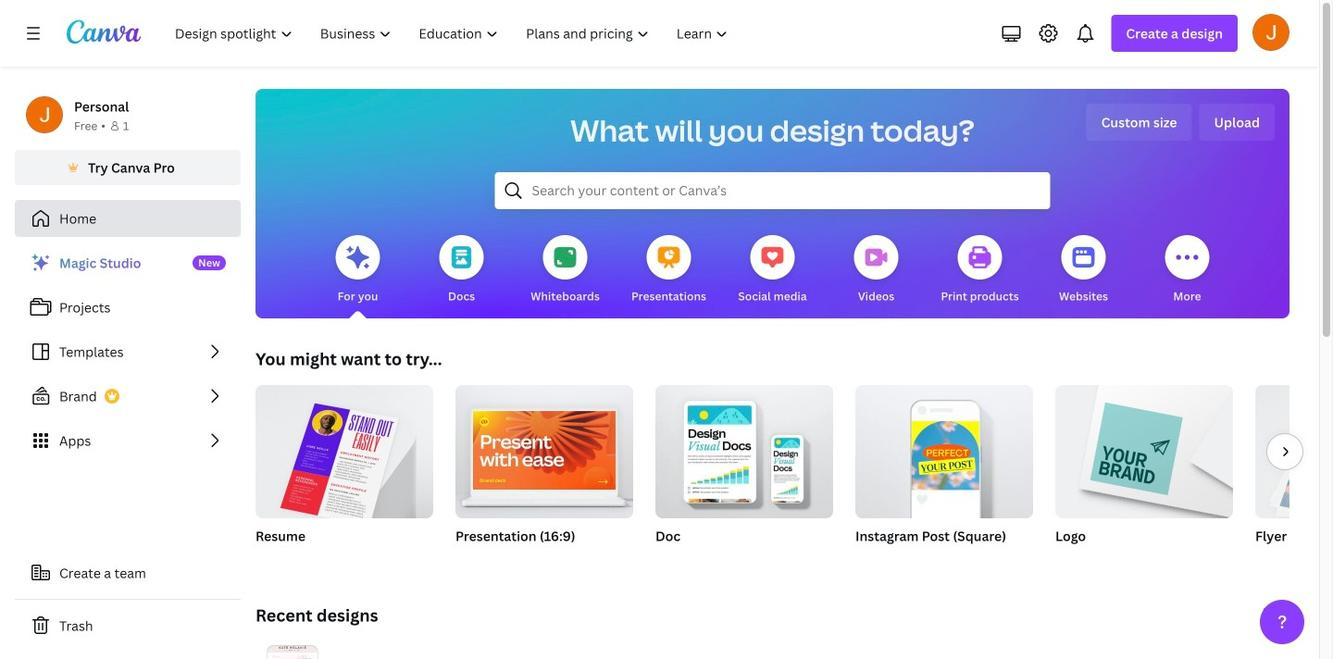 Task type: describe. For each thing, give the bounding box(es) containing it.
jeremy miller image
[[1253, 14, 1290, 51]]

top level navigation element
[[163, 15, 744, 52]]



Task type: vqa. For each thing, say whether or not it's contained in the screenshot.
Sales
no



Task type: locate. For each thing, give the bounding box(es) containing it.
group
[[256, 378, 433, 569], [256, 378, 433, 527], [456, 378, 634, 569], [456, 378, 634, 519], [1056, 378, 1234, 569], [1056, 378, 1234, 519], [656, 385, 834, 569], [856, 385, 1034, 569], [1256, 385, 1334, 569], [1256, 385, 1334, 519]]

list
[[15, 245, 241, 459]]

Search search field
[[532, 173, 1014, 208]]

None search field
[[495, 172, 1051, 209]]



